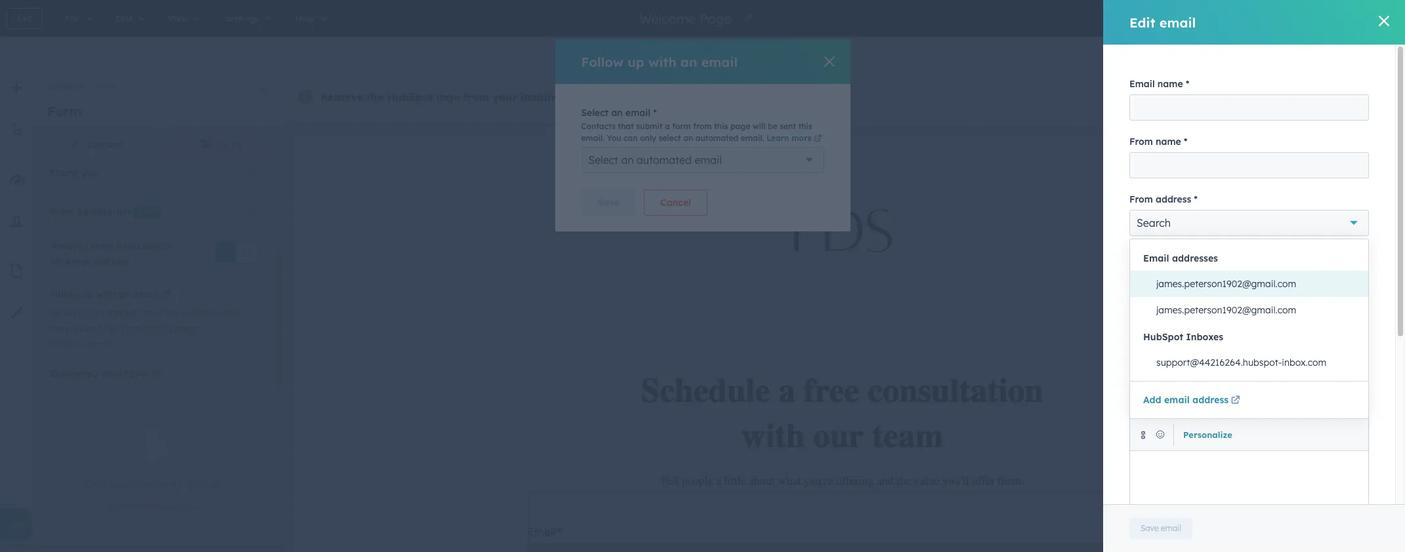 Task type: describe. For each thing, give the bounding box(es) containing it.
contacts
[[582, 121, 616, 131]]

automation
[[77, 206, 131, 218]]

you
[[607, 133, 622, 143]]

0 vertical spatial form
[[95, 82, 116, 92]]

from for from address
[[1130, 194, 1154, 206]]

2 horizontal spatial this
[[799, 121, 813, 131]]

0 horizontal spatial up
[[82, 289, 93, 301]]

0 vertical spatial hubspot
[[387, 91, 434, 104]]

email inside popup button
[[695, 154, 722, 167]]

From name text field
[[1130, 152, 1370, 179]]

1 vertical spatial follow
[[50, 289, 79, 301]]

2 vertical spatial form
[[50, 206, 74, 218]]

send
[[50, 307, 72, 319]]

new
[[138, 207, 155, 216]]

can
[[624, 133, 638, 143]]

contents button
[[47, 82, 82, 92]]

upgrade
[[1342, 91, 1382, 103]]

save button
[[582, 190, 637, 216]]

edit email
[[1130, 14, 1197, 31]]

used
[[140, 480, 158, 490]]

to inside send an automated email to contacts when they submit the form on this page.
[[165, 307, 174, 319]]

list box containing email addresses
[[1131, 240, 1369, 382]]

contents
[[47, 82, 82, 92]]

that
[[618, 121, 634, 131]]

hubspot inside button
[[1144, 332, 1184, 343]]

search
[[1137, 217, 1171, 230]]

styles link
[[159, 129, 284, 161]]

remove
[[321, 91, 363, 104]]

form inside send an automated email to contacts when they submit the form on this page.
[[120, 323, 141, 335]]

exit link
[[7, 8, 43, 29]]

learn more link
[[767, 133, 824, 143]]

0 horizontal spatial follow up with an email
[[50, 289, 157, 301]]

connected workflows
[[50, 369, 147, 380]]

navigation containing contents
[[34, 70, 284, 94]]

landing
[[521, 91, 561, 104]]

publish
[[1339, 13, 1365, 23]]

address inside the edit email dialog
[[1156, 194, 1192, 206]]

your
[[493, 91, 517, 104]]

any
[[169, 480, 183, 490]]

form button
[[82, 82, 116, 92]]

|
[[1221, 278, 1223, 291]]

submit inside 'contacts that submit a form from this page will be sent this email. you can only select an automated email.'
[[637, 121, 663, 131]]

contacts that submit a form from this page will be sent this email. you can only select an automated email.
[[582, 121, 813, 143]]

contact
[[138, 240, 172, 252]]

sent
[[780, 121, 797, 131]]

hubspot inboxes button
[[1131, 326, 1369, 349]]

add email address link
[[1144, 395, 1243, 406]]

search button
[[1130, 210, 1370, 236]]

subscription
[[1158, 255, 1214, 267]]

on
[[143, 323, 154, 335]]

new
[[117, 240, 135, 252]]

be
[[768, 121, 778, 131]]

select an email inside button
[[50, 339, 110, 349]]

1 horizontal spatial workflows
[[185, 480, 222, 490]]

to inside add form to a workflow popup button
[[143, 503, 151, 513]]

from inside 'contacts that submit a form from this page will be sent this email. you can only select an automated email.'
[[694, 121, 712, 131]]

addresses
[[1173, 253, 1219, 265]]

add form to a workflow button
[[95, 497, 213, 518]]

logo
[[437, 91, 461, 104]]

1 email. from the left
[[582, 133, 605, 143]]

email for email addresses
[[1144, 253, 1170, 265]]

from name
[[1130, 136, 1182, 148]]

an inside send an automated email to contacts when they submit the form on this page.
[[74, 307, 85, 319]]

cancel
[[661, 197, 691, 209]]

contacts
[[176, 307, 214, 319]]

subject line
[[1130, 313, 1183, 325]]

add email address
[[1144, 395, 1229, 406]]

automated for send an automated email to contacts when they submit the form on this page.
[[88, 307, 136, 319]]

email for email subscription type
[[1130, 255, 1156, 267]]

0 vertical spatial select
[[582, 107, 609, 119]]

automated inside 'contacts that submit a form from this page will be sent this email. you can only select an automated email.'
[[696, 133, 739, 143]]

2 email. from the left
[[741, 133, 765, 143]]

tab list containing content
[[34, 129, 284, 162]]

1 james.peterson1902@gmail.com button from the top
[[1144, 271, 1369, 297]]

follow up with an email inside dialog
[[582, 54, 738, 70]]

2 marketing from the left
[[1226, 278, 1276, 291]]

save email button
[[1130, 519, 1193, 540]]

form right this
[[103, 480, 121, 490]]

follow inside dialog
[[582, 54, 624, 70]]

settings
[[1305, 47, 1340, 59]]

more
[[792, 133, 812, 143]]

exit
[[18, 13, 32, 23]]

always
[[51, 240, 82, 252]]

contact token button
[[1282, 313, 1370, 325]]

settings button
[[1286, 42, 1346, 64]]

1 horizontal spatial this
[[715, 121, 729, 131]]

email subscription type
[[1130, 255, 1237, 267]]

type
[[1217, 255, 1237, 267]]

this
[[86, 480, 101, 490]]

content
[[86, 139, 122, 151]]

close image
[[259, 86, 267, 94]]

cancel button
[[644, 190, 708, 216]]

isn't
[[123, 480, 138, 490]]

upgrade link
[[1326, 84, 1398, 110]]

1 vertical spatial form
[[47, 103, 82, 120]]

2 horizontal spatial address
[[1193, 395, 1229, 406]]

page
[[731, 121, 751, 131]]

support@44216264.hubspot-inbox.com button
[[1144, 350, 1369, 376]]

create
[[85, 240, 114, 252]]

email name
[[1130, 78, 1184, 90]]

body
[[1130, 371, 1154, 383]]

2
[[1391, 3, 1395, 12]]

styles
[[217, 139, 243, 151]]

edit
[[1130, 14, 1156, 31]]



Task type: vqa. For each thing, say whether or not it's contained in the screenshot.
Interactive chart image
no



Task type: locate. For each thing, give the bounding box(es) containing it.
1 horizontal spatial address
[[1156, 194, 1192, 206]]

select an email
[[582, 107, 651, 119], [50, 339, 110, 349]]

close image
[[1380, 16, 1390, 26], [824, 56, 835, 67]]

0 horizontal spatial follow
[[50, 289, 79, 301]]

1 vertical spatial address
[[94, 256, 130, 268]]

subject
[[1130, 313, 1164, 325]]

link opens in a new window image
[[814, 135, 822, 143], [814, 135, 822, 143], [1232, 397, 1241, 406], [1232, 397, 1241, 406]]

page.
[[175, 323, 199, 335]]

2 vertical spatial automated
[[88, 307, 136, 319]]

alert
[[50, 411, 258, 518]]

address inside always create new contact for email address
[[94, 256, 130, 268]]

marketing down the email addresses button
[[1226, 278, 1276, 291]]

1 horizontal spatial follow
[[582, 54, 624, 70]]

email
[[1130, 78, 1156, 90], [1144, 253, 1170, 265], [1130, 255, 1156, 267], [1190, 278, 1218, 291]]

0 horizontal spatial from
[[464, 91, 489, 104]]

when
[[217, 307, 239, 319]]

1 from from the top
[[1130, 136, 1154, 148]]

only
[[640, 133, 657, 143]]

james.peterson1902@gmail.com button
[[1144, 271, 1369, 297], [1144, 297, 1369, 324]]

submit up only
[[637, 121, 663, 131]]

0 vertical spatial follow
[[582, 54, 624, 70]]

automated for select an automated email
[[637, 154, 692, 167]]

form inside 'contacts that submit a form from this page will be sent this email. you can only select an automated email.'
[[673, 121, 691, 131]]

from for from name
[[1130, 136, 1154, 148]]

0 horizontal spatial address
[[94, 256, 130, 268]]

james.peterson1902@gmail.com
[[1157, 278, 1297, 290], [1157, 305, 1297, 317]]

1 vertical spatial follow up with an email
[[50, 289, 157, 301]]

personalize application
[[1130, 388, 1370, 553]]

0 vertical spatial up
[[628, 54, 645, 70]]

learn more
[[767, 133, 812, 143]]

select
[[659, 133, 682, 143]]

publish button
[[1328, 8, 1376, 29]]

1 horizontal spatial the
[[367, 91, 384, 104]]

0 horizontal spatial marketing
[[1137, 278, 1187, 291]]

form down contents
[[47, 103, 82, 120]]

0 vertical spatial close image
[[1380, 16, 1390, 26]]

up down always create new contact for email address
[[82, 289, 93, 301]]

add for add form to a workflow
[[106, 503, 121, 513]]

always create new contact for email address
[[51, 240, 172, 268]]

Email name text field
[[1130, 95, 1370, 121]]

form left on
[[120, 323, 141, 335]]

0 vertical spatial save
[[598, 197, 620, 209]]

add inside popup button
[[106, 503, 121, 513]]

james.peterson1902@gmail.com for second "james.peterson1902@gmail.com" 'button' from the bottom of the list box containing email addresses
[[1157, 278, 1297, 290]]

1 vertical spatial a
[[153, 503, 158, 513]]

a inside add form to a workflow popup button
[[153, 503, 158, 513]]

from address
[[1130, 194, 1192, 206]]

0 vertical spatial to
[[165, 307, 174, 319]]

1 vertical spatial with
[[96, 289, 115, 301]]

0 horizontal spatial with
[[96, 289, 115, 301]]

email addresses button
[[1131, 248, 1369, 270]]

1 james.peterson1902@gmail.com from the top
[[1157, 278, 1297, 290]]

close image inside the edit email dialog
[[1380, 16, 1390, 26]]

2 vertical spatial select
[[50, 339, 74, 349]]

select up contacts
[[582, 107, 609, 119]]

james.peterson1902@gmail.com button up hubspot inboxes button
[[1144, 297, 1369, 324]]

form right contents 'button' on the top of page
[[95, 82, 116, 92]]

select
[[582, 107, 609, 119], [589, 154, 619, 167], [50, 339, 74, 349]]

1 vertical spatial hubspot
[[1144, 332, 1184, 343]]

navigation
[[34, 70, 284, 94]]

select an email inside "follow up with an email" dialog
[[582, 107, 651, 119]]

information
[[1279, 278, 1339, 291]]

0 horizontal spatial close image
[[824, 56, 835, 67]]

workflows right any
[[185, 480, 222, 490]]

1 vertical spatial save
[[1141, 524, 1159, 534]]

1 vertical spatial workflows
[[185, 480, 222, 490]]

1 horizontal spatial with
[[649, 54, 677, 70]]

1 vertical spatial select
[[589, 154, 619, 167]]

save
[[598, 197, 620, 209], [1141, 524, 1159, 534]]

form inside popup button
[[124, 503, 141, 513]]

support@44216264.hubspot-
[[1157, 357, 1283, 369]]

1 horizontal spatial save
[[1141, 524, 1159, 534]]

0 horizontal spatial automated
[[88, 307, 136, 319]]

address up personalize button at the right
[[1193, 395, 1229, 406]]

inbox.com
[[1283, 357, 1327, 369]]

email inside send an automated email to contacts when they submit the form on this page.
[[139, 307, 162, 319]]

save for save
[[598, 197, 620, 209]]

this inside send an automated email to contacts when they submit the form on this page.
[[157, 323, 172, 335]]

the up select an email button
[[103, 323, 117, 335]]

select inside button
[[50, 339, 74, 349]]

the inside send an automated email to contacts when they submit the form on this page.
[[103, 323, 117, 335]]

1 horizontal spatial select an email
[[582, 107, 651, 119]]

2 from from the top
[[1130, 194, 1154, 206]]

1 horizontal spatial follow up with an email
[[582, 54, 738, 70]]

2 james.peterson1902@gmail.com from the top
[[1157, 305, 1297, 317]]

contact token
[[1297, 313, 1361, 325]]

an inside select an email button
[[76, 339, 86, 349]]

to down "used" on the left bottom of page
[[143, 503, 151, 513]]

1 vertical spatial james.peterson1902@gmail.com
[[1157, 305, 1297, 317]]

1 vertical spatial submit
[[71, 323, 101, 335]]

a up select
[[665, 121, 670, 131]]

james.peterson1902@gmail.com for first "james.peterson1902@gmail.com" 'button' from the bottom
[[1157, 305, 1297, 317]]

a for form
[[665, 121, 670, 131]]

to left contacts
[[165, 307, 174, 319]]

1 horizontal spatial from
[[694, 121, 712, 131]]

from down email name
[[1130, 136, 1154, 148]]

email
[[1160, 14, 1197, 31], [702, 54, 738, 70], [626, 107, 651, 119], [695, 154, 722, 167], [66, 256, 91, 268], [132, 289, 157, 301], [139, 307, 162, 319], [89, 339, 110, 349], [1165, 395, 1190, 406], [1162, 524, 1182, 534]]

0 vertical spatial address
[[1156, 194, 1192, 206]]

select down the "you"
[[589, 154, 619, 167]]

from right logo
[[464, 91, 489, 104]]

james.peterson1902@gmail.com down type
[[1157, 278, 1297, 290]]

0 vertical spatial name
[[1158, 78, 1184, 90]]

0 horizontal spatial a
[[153, 503, 158, 513]]

the right remove
[[367, 91, 384, 104]]

a left workflow
[[153, 503, 158, 513]]

address up search
[[1156, 194, 1192, 206]]

automated inside send an automated email to contacts when they submit the form on this page.
[[88, 307, 136, 319]]

0 horizontal spatial add
[[106, 503, 121, 513]]

1 horizontal spatial email.
[[741, 133, 765, 143]]

1 vertical spatial select an email
[[50, 339, 110, 349]]

contact
[[1297, 313, 1333, 325]]

email. down contacts
[[582, 133, 605, 143]]

0 horizontal spatial this
[[157, 323, 172, 335]]

this form isn't used in any workflows
[[86, 480, 222, 490]]

email inside button
[[1144, 253, 1170, 265]]

2 james.peterson1902@gmail.com button from the top
[[1144, 297, 1369, 324]]

0 vertical spatial select an email
[[582, 107, 651, 119]]

form up always
[[50, 206, 74, 218]]

save inside save email button
[[1141, 524, 1159, 534]]

james.peterson1902@gmail.com down |
[[1157, 305, 1297, 317]]

1 horizontal spatial submit
[[637, 121, 663, 131]]

learn
[[767, 133, 790, 143]]

with inside dialog
[[649, 54, 677, 70]]

1 horizontal spatial up
[[628, 54, 645, 70]]

select down they
[[50, 339, 74, 349]]

remove the hubspot logo from your landing pages.
[[321, 91, 600, 104]]

hubspot left logo
[[387, 91, 434, 104]]

form down isn't
[[124, 503, 141, 513]]

select an email up that
[[582, 107, 651, 119]]

form
[[673, 121, 691, 131], [120, 323, 141, 335], [103, 480, 121, 490], [124, 503, 141, 513]]

email inside always create new contact for email address
[[66, 256, 91, 268]]

save email
[[1141, 524, 1182, 534]]

1 horizontal spatial a
[[665, 121, 670, 131]]

content link
[[34, 129, 159, 161]]

select an email down they
[[50, 339, 110, 349]]

form up select
[[673, 121, 691, 131]]

support@44216264.hubspot-inbox.com
[[1157, 357, 1327, 369]]

for
[[51, 256, 64, 268]]

name for email name
[[1158, 78, 1184, 90]]

automated up select an email button
[[88, 307, 136, 319]]

add form to a workflow
[[106, 503, 194, 513]]

the
[[367, 91, 384, 104], [103, 323, 117, 335]]

0 vertical spatial submit
[[637, 121, 663, 131]]

automated
[[696, 133, 739, 143], [637, 154, 692, 167], [88, 307, 136, 319]]

1 vertical spatial to
[[143, 503, 151, 513]]

0 horizontal spatial select an email
[[50, 339, 110, 349]]

2 horizontal spatial automated
[[696, 133, 739, 143]]

in
[[160, 480, 167, 490]]

preview button
[[1269, 8, 1320, 29]]

this
[[715, 121, 729, 131], [799, 121, 813, 131], [157, 323, 172, 335]]

a inside 'contacts that submit a form from this page will be sent this email. you can only select an automated email.'
[[665, 121, 670, 131]]

automated down page
[[696, 133, 739, 143]]

personalize
[[1184, 430, 1233, 441]]

name up from address
[[1156, 136, 1182, 148]]

this left page
[[715, 121, 729, 131]]

hubspot down the subject line
[[1144, 332, 1184, 343]]

pages.
[[565, 91, 600, 104]]

hubspot
[[387, 91, 434, 104], [1144, 332, 1184, 343]]

tab list
[[34, 129, 284, 162]]

address
[[1156, 194, 1192, 206], [94, 256, 130, 268], [1193, 395, 1229, 406]]

token
[[1335, 313, 1361, 325]]

1 horizontal spatial automated
[[637, 154, 692, 167]]

line
[[1167, 313, 1183, 325]]

up up that
[[628, 54, 645, 70]]

marketing email | marketing information
[[1137, 278, 1339, 291]]

edit email dialog
[[1104, 0, 1406, 553]]

an inside 'contacts that submit a form from this page will be sent this email. you can only select an automated email.'
[[684, 133, 694, 143]]

they
[[50, 323, 69, 335]]

select an automated email button
[[582, 147, 824, 173]]

list box
[[1131, 240, 1369, 382]]

submit up select an email button
[[71, 323, 101, 335]]

1 vertical spatial automated
[[637, 154, 692, 167]]

save inside save button
[[598, 197, 620, 209]]

email addresses
[[1144, 253, 1219, 265]]

0 horizontal spatial email.
[[582, 133, 605, 143]]

0 horizontal spatial to
[[143, 503, 151, 513]]

2 vertical spatial address
[[1193, 395, 1229, 406]]

form
[[95, 82, 116, 92], [47, 103, 82, 120], [50, 206, 74, 218]]

a for workflow
[[153, 503, 158, 513]]

send an automated email to contacts when they submit the form on this page.
[[50, 307, 239, 335]]

1 vertical spatial name
[[1156, 136, 1182, 148]]

email inside popup button
[[1190, 278, 1218, 291]]

None field
[[638, 10, 736, 27]]

close image inside "follow up with an email" dialog
[[824, 56, 835, 67]]

follow up with an email element
[[50, 305, 258, 353]]

1 vertical spatial from
[[694, 121, 712, 131]]

add for add email address
[[1144, 395, 1162, 406]]

0 horizontal spatial save
[[598, 197, 620, 209]]

add
[[1144, 395, 1162, 406], [106, 503, 121, 513]]

name up from name
[[1158, 78, 1184, 90]]

1 horizontal spatial add
[[1144, 395, 1162, 406]]

0 vertical spatial james.peterson1902@gmail.com
[[1157, 278, 1297, 290]]

workflows
[[101, 369, 147, 380], [185, 480, 222, 490]]

1 vertical spatial the
[[103, 323, 117, 335]]

group
[[674, 42, 726, 64], [1351, 42, 1393, 64], [1242, 395, 1269, 413], [1289, 403, 1294, 408]]

this up more on the right of page
[[799, 121, 813, 131]]

1 horizontal spatial hubspot
[[1144, 332, 1184, 343]]

personalize button
[[1180, 422, 1237, 448]]

1 vertical spatial close image
[[824, 56, 835, 67]]

follow up with an email dialog
[[555, 39, 851, 232]]

name
[[1158, 78, 1184, 90], [1156, 136, 1182, 148]]

0 vertical spatial from
[[1130, 136, 1154, 148]]

will
[[753, 121, 766, 131]]

1 vertical spatial up
[[82, 289, 93, 301]]

1 horizontal spatial close image
[[1380, 16, 1390, 26]]

from up select an automated email popup button
[[694, 121, 712, 131]]

0 vertical spatial from
[[464, 91, 489, 104]]

0 horizontal spatial workflows
[[101, 369, 147, 380]]

automated down select
[[637, 154, 692, 167]]

beta
[[7, 519, 27, 531]]

publish group
[[1328, 8, 1393, 29]]

select inside popup button
[[589, 154, 619, 167]]

email for email name
[[1130, 78, 1156, 90]]

marketing down email subscription type
[[1137, 278, 1187, 291]]

0 horizontal spatial the
[[103, 323, 117, 335]]

1 vertical spatial from
[[1130, 194, 1154, 206]]

automated inside popup button
[[637, 154, 692, 167]]

email. down will
[[741, 133, 765, 143]]

name for from name
[[1156, 136, 1182, 148]]

1 horizontal spatial to
[[165, 307, 174, 319]]

1 vertical spatial add
[[106, 503, 121, 513]]

0 vertical spatial workflows
[[101, 369, 147, 380]]

address down create
[[94, 256, 130, 268]]

1 horizontal spatial marketing
[[1226, 278, 1276, 291]]

from up search
[[1130, 194, 1154, 206]]

follow up pages.
[[582, 54, 624, 70]]

0 vertical spatial follow up with an email
[[582, 54, 738, 70]]

an inside select an automated email popup button
[[622, 154, 634, 167]]

marketing email | marketing information button
[[1130, 271, 1370, 297]]

james.peterson1902@gmail.com button down the email addresses button
[[1144, 271, 1369, 297]]

workflows down select an email button
[[101, 369, 147, 380]]

this right on
[[157, 323, 172, 335]]

hubspot inboxes
[[1144, 332, 1224, 343]]

0 horizontal spatial submit
[[71, 323, 101, 335]]

0 vertical spatial a
[[665, 121, 670, 131]]

up inside dialog
[[628, 54, 645, 70]]

a
[[665, 121, 670, 131], [153, 503, 158, 513]]

1 marketing from the left
[[1137, 278, 1187, 291]]

select an email button
[[50, 337, 125, 353]]

form automation
[[50, 206, 131, 218]]

autosaved
[[1212, 12, 1261, 24]]

follow up send
[[50, 289, 79, 301]]

workflow
[[160, 503, 194, 513]]

submit inside send an automated email to contacts when they submit the form on this page.
[[71, 323, 101, 335]]

save for save email
[[1141, 524, 1159, 534]]

alert containing this form isn't used in any workflows
[[50, 411, 258, 518]]

beta button
[[0, 509, 34, 542]]

0 vertical spatial add
[[1144, 395, 1162, 406]]

inboxes
[[1187, 332, 1224, 343]]

caret image
[[248, 205, 255, 218]]

connected
[[50, 369, 98, 380]]

up
[[628, 54, 645, 70], [82, 289, 93, 301]]

0 vertical spatial with
[[649, 54, 677, 70]]

0 vertical spatial automated
[[696, 133, 739, 143]]

select an automated email
[[589, 154, 722, 167]]

0 horizontal spatial hubspot
[[387, 91, 434, 104]]

0 vertical spatial the
[[367, 91, 384, 104]]



